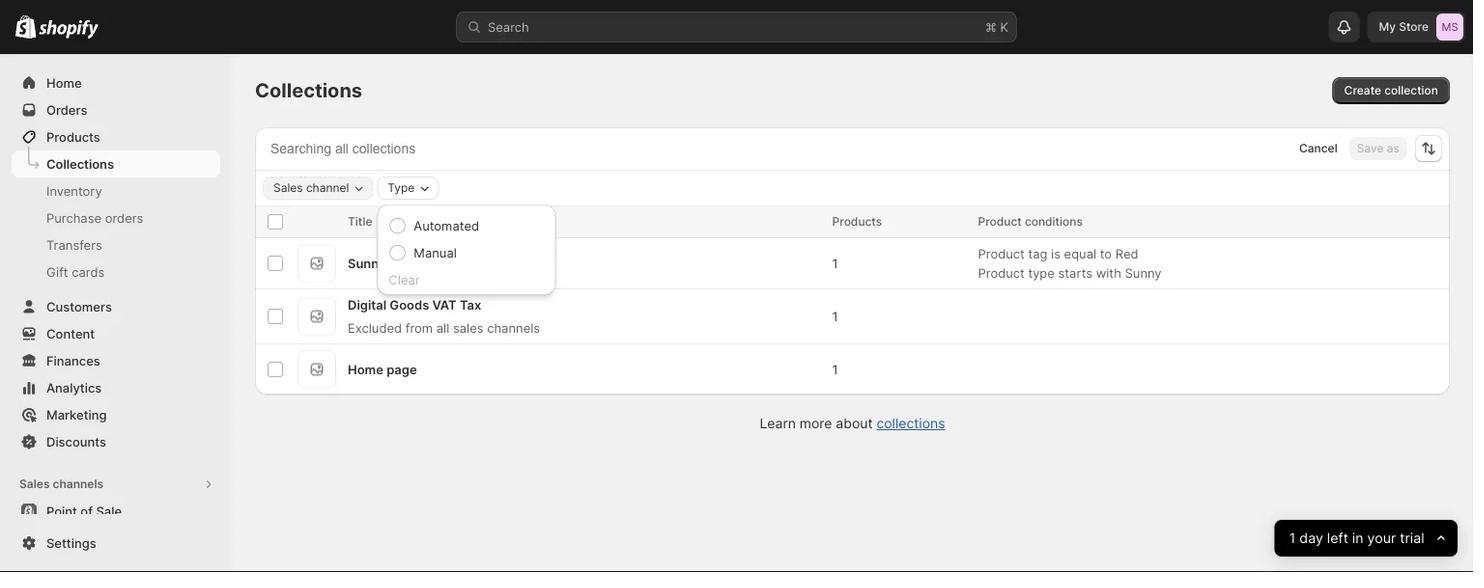 Task type: describe. For each thing, give the bounding box(es) containing it.
home link
[[12, 70, 220, 97]]

product for product conditions
[[978, 215, 1022, 229]]

type
[[388, 181, 415, 195]]

collections link
[[12, 151, 220, 178]]

purchase
[[46, 211, 102, 226]]

content
[[46, 327, 95, 342]]

sales channels
[[19, 478, 104, 492]]

digital goods vat tax excluded from all sales channels
[[348, 298, 540, 336]]

tag
[[1028, 246, 1048, 261]]

orders link
[[12, 97, 220, 124]]

home for home page
[[348, 362, 384, 377]]

gift cards
[[46, 265, 105, 280]]

product tag is equal to red product type starts with sunny
[[978, 246, 1162, 281]]

to
[[1100, 246, 1112, 261]]

home page
[[348, 362, 417, 377]]

apps button
[[12, 541, 220, 568]]

sales channel button
[[264, 178, 372, 199]]

1 horizontal spatial products
[[833, 215, 882, 229]]

automated
[[414, 218, 479, 233]]

vat
[[432, 298, 457, 313]]

discounts
[[46, 435, 106, 450]]

purchase orders
[[46, 211, 143, 226]]

product conditions
[[978, 215, 1083, 229]]

type button
[[378, 178, 438, 199]]

point
[[46, 504, 77, 519]]

settings
[[46, 536, 96, 551]]

all
[[437, 321, 450, 336]]

sales for sales channels
[[19, 478, 50, 492]]

store
[[1399, 20, 1429, 34]]

products inside products link
[[46, 129, 100, 144]]

finances
[[46, 354, 100, 369]]

from
[[406, 321, 433, 336]]

inventory link
[[12, 178, 220, 205]]

1 horizontal spatial collections
[[255, 79, 362, 102]]

point of sale link
[[12, 499, 220, 526]]

cancel
[[1300, 142, 1338, 156]]

1 inside dropdown button
[[1290, 531, 1296, 547]]

create
[[1345, 84, 1382, 98]]

title
[[348, 215, 372, 229]]

in
[[1353, 531, 1364, 547]]

apps
[[19, 547, 49, 561]]

sales channels button
[[12, 472, 220, 499]]

0 horizontal spatial shopify image
[[15, 15, 36, 38]]

gift
[[46, 265, 68, 280]]

digital
[[348, 298, 387, 313]]

marketing link
[[12, 402, 220, 429]]

more
[[800, 416, 832, 432]]

sunny day selects
[[348, 256, 461, 271]]

my store image
[[1437, 14, 1464, 41]]

sunny inside product tag is equal to red product type starts with sunny
[[1125, 266, 1162, 281]]

red
[[1116, 246, 1139, 261]]

1 day left in your trial button
[[1275, 521, 1458, 558]]

orders
[[46, 102, 87, 117]]

inventory
[[46, 184, 102, 199]]

sales channel
[[273, 181, 349, 195]]

content link
[[12, 321, 220, 348]]

trial
[[1401, 531, 1425, 547]]

orders
[[105, 211, 143, 226]]

1 vertical spatial collections
[[46, 157, 114, 172]]

sales
[[453, 321, 484, 336]]

k
[[1001, 19, 1009, 34]]

equal
[[1064, 246, 1097, 261]]

type
[[1028, 266, 1055, 281]]



Task type: locate. For each thing, give the bounding box(es) containing it.
learn more about collections
[[760, 416, 945, 432]]

product left tag
[[978, 246, 1025, 261]]

channels inside button
[[53, 478, 104, 492]]

1 vertical spatial channels
[[53, 478, 104, 492]]

1 horizontal spatial home
[[348, 362, 384, 377]]

0 vertical spatial products
[[46, 129, 100, 144]]

analytics link
[[12, 375, 220, 402]]

day
[[1300, 531, 1324, 547]]

1 vertical spatial products
[[833, 215, 882, 229]]

collections link
[[877, 416, 945, 432]]

0 horizontal spatial products
[[46, 129, 100, 144]]

transfers link
[[12, 232, 220, 259]]

1 vertical spatial sales
[[19, 478, 50, 492]]

collections
[[877, 416, 945, 432]]

products link
[[12, 124, 220, 151]]

transfers
[[46, 238, 102, 253]]

my
[[1379, 20, 1396, 34]]

channels up point of sale in the bottom of the page
[[53, 478, 104, 492]]

analytics
[[46, 381, 102, 396]]

marketing
[[46, 408, 107, 423]]

is
[[1051, 246, 1061, 261]]

product left conditions
[[978, 215, 1022, 229]]

discounts link
[[12, 429, 220, 456]]

goods
[[390, 298, 429, 313]]

sales inside 'dropdown button'
[[273, 181, 303, 195]]

starts
[[1059, 266, 1093, 281]]

excluded
[[348, 321, 402, 336]]

home page link
[[348, 362, 417, 377]]

1 horizontal spatial sunny
[[1125, 266, 1162, 281]]

products
[[46, 129, 100, 144], [833, 215, 882, 229]]

collections
[[255, 79, 362, 102], [46, 157, 114, 172]]

left
[[1328, 531, 1349, 547]]

0 horizontal spatial sales
[[19, 478, 50, 492]]

sunny day selects link
[[348, 256, 461, 271]]

0 vertical spatial home
[[46, 75, 82, 90]]

0 vertical spatial channels
[[487, 321, 540, 336]]

home for home
[[46, 75, 82, 90]]

with
[[1096, 266, 1122, 281]]

⌘ k
[[986, 19, 1009, 34]]

gift cards link
[[12, 259, 220, 286]]

0 vertical spatial sales
[[273, 181, 303, 195]]

tax
[[460, 298, 481, 313]]

Searching all collections field
[[265, 136, 1249, 161]]

1 vertical spatial product
[[978, 246, 1025, 261]]

shopify image
[[15, 15, 36, 38], [39, 20, 99, 39]]

conditions
[[1025, 215, 1083, 229]]

page
[[387, 362, 417, 377]]

customers
[[46, 300, 112, 315]]

collection
[[1385, 84, 1439, 98]]

point of sale button
[[0, 499, 232, 526]]

0 horizontal spatial channels
[[53, 478, 104, 492]]

1 horizontal spatial channels
[[487, 321, 540, 336]]

sales for sales channel
[[273, 181, 303, 195]]

home up 'orders'
[[46, 75, 82, 90]]

1 product from the top
[[978, 215, 1022, 229]]

point of sale
[[46, 504, 122, 519]]

1 vertical spatial home
[[348, 362, 384, 377]]

home left page
[[348, 362, 384, 377]]

search
[[488, 19, 529, 34]]

channels inside digital goods vat tax excluded from all sales channels
[[487, 321, 540, 336]]

purchase orders link
[[12, 205, 220, 232]]

product left type
[[978, 266, 1025, 281]]

of
[[81, 504, 93, 519]]

channels
[[487, 321, 540, 336], [53, 478, 104, 492]]

selects
[[415, 256, 461, 271]]

customers link
[[12, 294, 220, 321]]

my store
[[1379, 20, 1429, 34]]

manual
[[414, 245, 457, 260]]

1 day left in your trial
[[1290, 531, 1425, 547]]

your
[[1368, 531, 1397, 547]]

create collection link
[[1333, 77, 1450, 104]]

0 vertical spatial collections
[[255, 79, 362, 102]]

about
[[836, 416, 873, 432]]

cards
[[72, 265, 105, 280]]

learn
[[760, 416, 796, 432]]

sunny
[[348, 256, 386, 271], [1125, 266, 1162, 281]]

2 vertical spatial product
[[978, 266, 1025, 281]]

1 horizontal spatial shopify image
[[39, 20, 99, 39]]

finances link
[[12, 348, 220, 375]]

create collection
[[1345, 84, 1439, 98]]

0 horizontal spatial collections
[[46, 157, 114, 172]]

day
[[389, 256, 412, 271]]

sunny down red in the top of the page
[[1125, 266, 1162, 281]]

3 product from the top
[[978, 266, 1025, 281]]

sales up point
[[19, 478, 50, 492]]

0 vertical spatial product
[[978, 215, 1022, 229]]

home
[[46, 75, 82, 90], [348, 362, 384, 377]]

product for product tag is equal to red product type starts with sunny
[[978, 246, 1025, 261]]

⌘
[[986, 19, 997, 34]]

title button
[[348, 213, 392, 232]]

2 product from the top
[[978, 246, 1025, 261]]

home inside home link
[[46, 75, 82, 90]]

cancel button
[[1292, 137, 1346, 160]]

sales left channel
[[273, 181, 303, 195]]

channel
[[306, 181, 349, 195]]

0 horizontal spatial sunny
[[348, 256, 386, 271]]

channels right sales
[[487, 321, 540, 336]]

sunny left day
[[348, 256, 386, 271]]

settings link
[[12, 530, 220, 558]]

sales
[[273, 181, 303, 195], [19, 478, 50, 492]]

sales inside button
[[19, 478, 50, 492]]

digital goods vat tax link
[[348, 298, 481, 313]]

0 horizontal spatial home
[[46, 75, 82, 90]]

1 horizontal spatial sales
[[273, 181, 303, 195]]

1
[[833, 256, 838, 271], [833, 309, 838, 324], [833, 362, 838, 377], [1290, 531, 1296, 547]]



Task type: vqa. For each thing, say whether or not it's contained in the screenshot.
equal
yes



